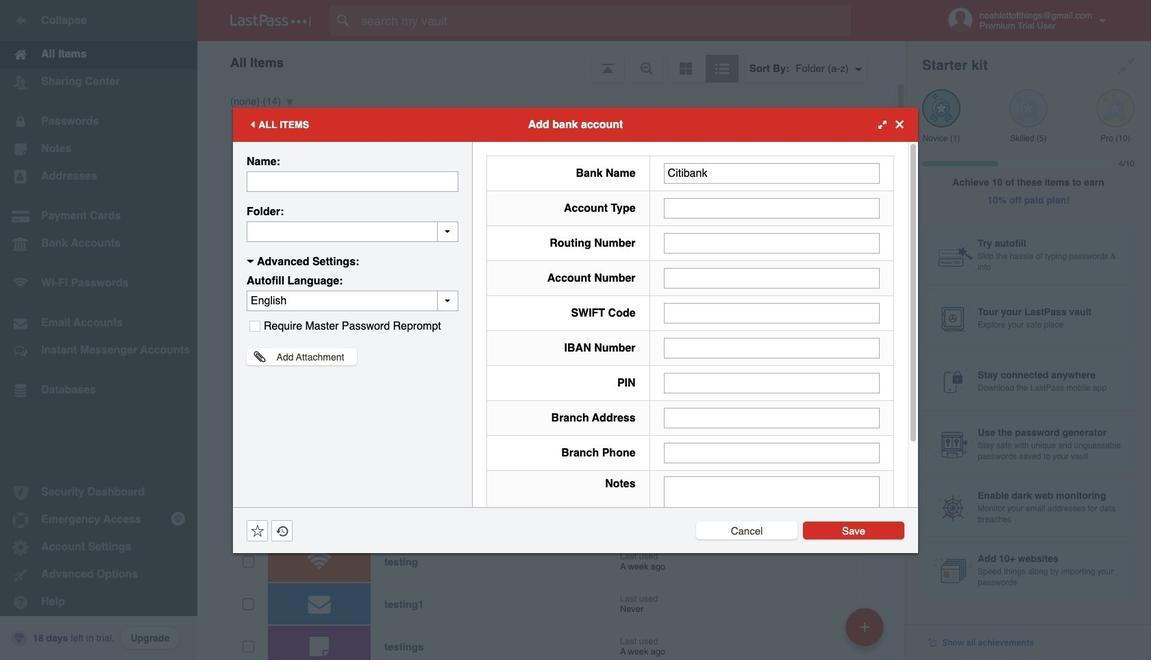 Task type: describe. For each thing, give the bounding box(es) containing it.
Search search field
[[330, 5, 878, 36]]

vault options navigation
[[197, 41, 906, 82]]



Task type: vqa. For each thing, say whether or not it's contained in the screenshot.
search my received shares text field
no



Task type: locate. For each thing, give the bounding box(es) containing it.
search my vault text field
[[330, 5, 878, 36]]

main navigation navigation
[[0, 0, 197, 660]]

dialog
[[233, 107, 919, 570]]

None text field
[[664, 163, 880, 183], [247, 171, 459, 192], [664, 198, 880, 218], [247, 221, 459, 242], [664, 268, 880, 288], [664, 338, 880, 358], [664, 373, 880, 393], [664, 163, 880, 183], [247, 171, 459, 192], [664, 198, 880, 218], [247, 221, 459, 242], [664, 268, 880, 288], [664, 338, 880, 358], [664, 373, 880, 393]]

lastpass image
[[230, 14, 311, 27]]

new item image
[[860, 622, 870, 632]]

None text field
[[664, 233, 880, 253], [664, 303, 880, 323], [664, 408, 880, 428], [664, 443, 880, 463], [664, 476, 880, 561], [664, 233, 880, 253], [664, 303, 880, 323], [664, 408, 880, 428], [664, 443, 880, 463], [664, 476, 880, 561]]

new item navigation
[[841, 604, 893, 660]]



